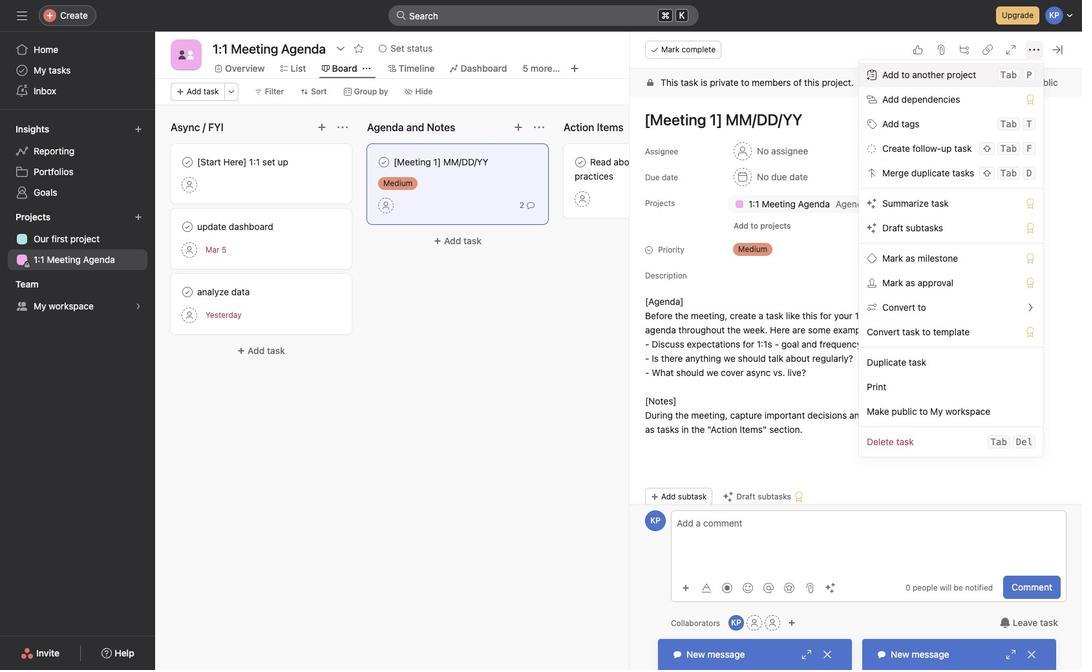 Task type: locate. For each thing, give the bounding box(es) containing it.
create up home link
[[60, 10, 88, 21]]

follow-
[[913, 143, 942, 154]]

1 horizontal spatial tasks
[[658, 424, 680, 435]]

0 vertical spatial mark complete image
[[180, 155, 195, 170]]

date right due
[[662, 173, 679, 182]]

draft subtasks button
[[718, 488, 810, 506]]

my tasks link
[[8, 60, 147, 81]]

1 horizontal spatial 5
[[523, 63, 529, 74]]

frequency
[[820, 339, 862, 350]]

for down week.
[[743, 339, 755, 350]]

create button
[[39, 5, 96, 26]]

kp down add subtask button
[[651, 516, 661, 526]]

as down during
[[646, 424, 655, 435]]

1 horizontal spatial date
[[790, 171, 809, 182]]

as inside '[notes] during the meeting, capture important decisions and takeaways here. follow ups can be added as tasks in the "action items" section.'
[[646, 424, 655, 435]]

1 horizontal spatial agenda
[[367, 122, 404, 133]]

2 mark complete checkbox from the left
[[573, 155, 589, 170]]

mark complete checkbox left [meeting
[[376, 155, 392, 170]]

read
[[591, 157, 612, 168]]

0 horizontal spatial projects
[[16, 212, 51, 223]]

0 vertical spatial mark
[[662, 45, 680, 54]]

1 vertical spatial draft subtasks
[[737, 492, 792, 502]]

mark complete image left update
[[180, 219, 195, 235]]

medium down [meeting
[[384, 179, 413, 188]]

subtask
[[678, 492, 707, 502]]

tab left f
[[1001, 144, 1017, 154]]

started:
[[920, 325, 953, 336]]

projects inside dropdown button
[[16, 212, 51, 223]]

as for milestone
[[906, 253, 916, 264]]

draft subtasks inside 'button'
[[737, 492, 792, 502]]

my up inbox
[[34, 65, 46, 76]]

0 horizontal spatial agenda
[[83, 254, 115, 265]]

appreciations image
[[785, 583, 795, 593]]

workspace down team 'popup button'
[[49, 301, 94, 312]]

during
[[646, 410, 673, 421]]

formatting image
[[702, 583, 712, 593]]

more section actions image down group by popup button
[[338, 122, 348, 133]]

public right p
[[1033, 77, 1059, 88]]

0 vertical spatial up
[[942, 143, 952, 154]]

tab inside add to another project menu item
[[1001, 70, 1017, 80]]

- left "what"
[[646, 367, 650, 378]]

be right will
[[954, 583, 964, 593]]

add task for bottom add task button
[[248, 345, 285, 356]]

draft subtasks
[[883, 223, 944, 234], [737, 492, 792, 502]]

mark complete checkbox left [start
[[180, 155, 195, 170]]

-
[[646, 339, 650, 350], [775, 339, 779, 350], [646, 353, 650, 364], [646, 367, 650, 378]]

2 vertical spatial tasks
[[658, 424, 680, 435]]

d
[[1027, 168, 1032, 179]]

0 horizontal spatial 1:1s
[[641, 157, 656, 168]]

filter button
[[249, 83, 290, 101]]

analyze data
[[197, 287, 250, 298]]

mark
[[662, 45, 680, 54], [883, 253, 904, 264], [883, 277, 904, 288]]

be right the can
[[1002, 410, 1012, 421]]

workspace inside teams 'element'
[[49, 301, 94, 312]]

1 horizontal spatial for
[[821, 310, 832, 321]]

0 horizontal spatial 1:1
[[34, 254, 44, 265]]

0 vertical spatial kp button
[[646, 511, 666, 532]]

tab for delete task
[[991, 437, 1008, 448]]

mar 5
[[206, 245, 227, 255]]

add task image down 5 more… dropdown button
[[514, 122, 524, 133]]

1 vertical spatial should
[[677, 367, 705, 378]]

1 vertical spatial kp
[[732, 618, 742, 628]]

at mention image
[[764, 583, 774, 593]]

for
[[821, 310, 832, 321], [743, 339, 755, 350]]

mark complete checkbox for [meeting 1] mm/dd/yy
[[376, 155, 392, 170]]

0 horizontal spatial draft subtasks
[[737, 492, 792, 502]]

about up the live?
[[786, 353, 810, 364]]

toolbar inside [meeting 1] mm/dd/yy dialog
[[677, 579, 843, 597]]

make inside button
[[1008, 77, 1030, 88]]

mark complete checkbox left update
[[180, 219, 195, 235]]

1 horizontal spatial new message
[[891, 649, 950, 660]]

1 ⇧ from the top
[[983, 143, 992, 154]]

task inside [agenda] before the meeting, create a task like this for your 1:1. then add questions and topics to the agenda throughout the week. here are some examples to get you started: - discuss expectations for 1:1s - goal and frequency - is there anything we should talk about regularly? - what should we cover async vs. live?
[[766, 310, 784, 321]]

projects up our
[[16, 212, 51, 223]]

5 right mar
[[222, 245, 227, 255]]

draft down "summarize"
[[883, 223, 904, 234]]

0 horizontal spatial mark complete checkbox
[[180, 155, 195, 170]]

mark complete image up "practices"
[[573, 155, 589, 170]]

convert up get
[[883, 302, 916, 313]]

here.
[[914, 410, 935, 421]]

this
[[805, 77, 820, 88], [803, 310, 818, 321]]

1 vertical spatial draft
[[737, 492, 756, 502]]

close image
[[1027, 650, 1037, 660]]

this inside [agenda] before the meeting, create a task like this for your 1:1. then add questions and topics to the agenda throughout the week. here are some examples to get you started: - discuss expectations for 1:1s - goal and frequency - is there anything we should talk about regularly? - what should we cover async vs. live?
[[803, 310, 818, 321]]

0 vertical spatial tasks
[[49, 65, 71, 76]]

no inside no due date dropdown button
[[757, 171, 769, 182]]

2 horizontal spatial mark complete image
[[573, 155, 589, 170]]

new message for expand new message icon
[[891, 649, 950, 660]]

no for no due date
[[757, 171, 769, 182]]

agenda down our first project link
[[83, 254, 115, 265]]

0 vertical spatial add task
[[187, 87, 219, 96]]

projects down 'due date'
[[646, 199, 675, 208]]

to left projects at right
[[751, 221, 759, 231]]

dashboard link
[[450, 61, 507, 76]]

1 horizontal spatial workspace
[[946, 406, 991, 417]]

tab left del
[[991, 437, 1008, 448]]

2 ⇧ from the top
[[983, 168, 992, 179]]

meeting down our first project
[[47, 254, 81, 265]]

convert for convert to
[[883, 302, 916, 313]]

1:1 meeting agenda link
[[728, 195, 945, 213], [8, 250, 147, 270]]

5 left more…
[[523, 63, 529, 74]]

1 horizontal spatial create
[[883, 143, 911, 154]]

0 horizontal spatial add task
[[187, 87, 219, 96]]

0 horizontal spatial make
[[867, 406, 890, 417]]

draft inside 'button'
[[737, 492, 756, 502]]

None text field
[[210, 37, 329, 60]]

and up 'due date'
[[658, 157, 674, 168]]

2
[[520, 201, 525, 210]]

tab actions image
[[363, 65, 370, 72]]

1 vertical spatial 5
[[222, 245, 227, 255]]

read about 1:1s and best practices
[[575, 157, 695, 182]]

merge duplicate tasks
[[883, 168, 975, 179]]

⇧
[[983, 143, 992, 154], [983, 168, 992, 179]]

week.
[[744, 325, 768, 336]]

[meeting 1] mm/dd/yy dialog
[[630, 32, 1083, 671]]

1:1 meeting agenda link down no due date
[[728, 195, 945, 213]]

no left 'due'
[[757, 171, 769, 182]]

1 vertical spatial about
[[786, 353, 810, 364]]

1:1 meeting agenda inside projects element
[[34, 254, 115, 265]]

delete
[[867, 437, 894, 448]]

⇧ for create follow-up task
[[983, 143, 992, 154]]

to right private
[[741, 77, 750, 88]]

regularly?
[[813, 353, 854, 364]]

to left the follow at bottom right
[[920, 406, 928, 417]]

1 vertical spatial my
[[34, 301, 46, 312]]

0 vertical spatial workspace
[[49, 301, 94, 312]]

no assignee
[[757, 146, 809, 157]]

tasks right the duplicate
[[953, 168, 975, 179]]

to inside menu item
[[902, 69, 910, 80]]

expand new message image
[[1006, 650, 1017, 660]]

1 vertical spatial as
[[906, 277, 916, 288]]

1:1 up add to projects on the right
[[749, 199, 760, 210]]

full screen image
[[1006, 45, 1017, 55]]

1:1 meeting agenda inside [meeting 1] mm/dd/yy dialog
[[749, 199, 830, 210]]

project right first
[[70, 234, 100, 244]]

team button
[[13, 276, 50, 294]]

toolbar
[[677, 579, 843, 597]]

0 vertical spatial mark complete checkbox
[[376, 155, 392, 170]]

1]
[[434, 157, 441, 168]]

summarize task
[[883, 198, 949, 209]]

Task Name text field
[[636, 105, 1067, 135]]

this up "some"
[[803, 310, 818, 321]]

1 horizontal spatial about
[[786, 353, 810, 364]]

here]
[[223, 157, 247, 168]]

yesterday button
[[206, 310, 242, 320]]

1 vertical spatial create
[[883, 143, 911, 154]]

add to starred image
[[354, 43, 364, 54]]

hide sidebar image
[[17, 10, 27, 21]]

first
[[52, 234, 68, 244]]

0 horizontal spatial meeting
[[47, 254, 81, 265]]

0 horizontal spatial for
[[743, 339, 755, 350]]

0 vertical spatial draft subtasks
[[883, 223, 944, 234]]

⇧ left f
[[983, 143, 992, 154]]

my
[[34, 65, 46, 76], [34, 301, 46, 312], [931, 406, 943, 417]]

new insights image
[[135, 125, 142, 133]]

agenda down no due date
[[799, 199, 830, 210]]

1 horizontal spatial mark complete checkbox
[[573, 155, 589, 170]]

2 no from the top
[[757, 171, 769, 182]]

to left another
[[902, 69, 910, 80]]

2 new message from the left
[[891, 649, 950, 660]]

1 horizontal spatial should
[[738, 353, 766, 364]]

more section actions image
[[338, 122, 348, 133], [534, 122, 545, 133]]

0 vertical spatial meeting,
[[691, 310, 728, 321]]

my down team 'popup button'
[[34, 301, 46, 312]]

[meeting
[[394, 157, 431, 168]]

1:1 down our
[[34, 254, 44, 265]]

upgrade
[[1003, 10, 1034, 20]]

0 vertical spatial make
[[1008, 77, 1030, 88]]

timeline
[[399, 63, 435, 74]]

our first project
[[34, 234, 100, 244]]

the down the create
[[728, 325, 741, 336]]

set
[[391, 43, 405, 54]]

agenda down "by"
[[367, 122, 404, 133]]

mark complete image for [meeting 1] mm/dd/yy
[[376, 155, 392, 170]]

to right you
[[923, 327, 931, 338]]

p
[[1027, 70, 1032, 80]]

agenda inside [meeting 1] mm/dd/yy dialog
[[799, 199, 830, 210]]

kp for leftmost kp button
[[651, 516, 661, 526]]

1 horizontal spatial meeting
[[762, 199, 796, 210]]

expectations
[[687, 339, 741, 350]]

date right 'due'
[[790, 171, 809, 182]]

kp down record a video "image" at the right of page
[[732, 618, 742, 628]]

mark complete image left [meeting
[[376, 155, 392, 170]]

meeting, up "action
[[692, 410, 728, 421]]

1 vertical spatial make
[[867, 406, 890, 417]]

2 horizontal spatial 1:1
[[749, 199, 760, 210]]

mark complete checkbox for read about 1:1s and best practices
[[573, 155, 589, 170]]

1 vertical spatial convert
[[867, 327, 900, 338]]

up up the duplicate
[[942, 143, 952, 154]]

1 horizontal spatial we
[[724, 353, 736, 364]]

leave task
[[1014, 618, 1059, 629]]

more…
[[531, 63, 560, 74]]

0 horizontal spatial create
[[60, 10, 88, 21]]

convert down then
[[867, 327, 900, 338]]

0 horizontal spatial draft
[[737, 492, 756, 502]]

kp button down add subtask button
[[646, 511, 666, 532]]

1 add task image from the left
[[317, 122, 327, 133]]

0 vertical spatial 5
[[523, 63, 529, 74]]

and right decisions
[[850, 410, 866, 421]]

⇧ left 'd' at the top right of page
[[983, 168, 992, 179]]

create up merge at the right of page
[[883, 143, 911, 154]]

0 vertical spatial project
[[947, 69, 977, 80]]

1 vertical spatial meeting
[[47, 254, 81, 265]]

insert an object image
[[682, 584, 690, 592]]

group by
[[354, 87, 388, 96]]

before
[[646, 310, 673, 321]]

get
[[887, 325, 900, 336]]

tab left the t
[[1001, 119, 1017, 129]]

async
[[747, 367, 771, 378]]

agenda inside projects element
[[83, 254, 115, 265]]

0 horizontal spatial about
[[614, 157, 638, 168]]

5 inside dropdown button
[[523, 63, 529, 74]]

medium
[[384, 179, 413, 188], [739, 244, 768, 254]]

1:1 meeting agenda link down our first project
[[8, 250, 147, 270]]

meeting, up 'throughout'
[[691, 310, 728, 321]]

this right of
[[805, 77, 820, 88]]

1 horizontal spatial mark complete image
[[376, 155, 392, 170]]

add inside menu item
[[883, 69, 899, 80]]

mark complete checkbox for analyze data
[[180, 285, 195, 300]]

tasks
[[49, 65, 71, 76], [953, 168, 975, 179], [658, 424, 680, 435]]

duplicate
[[912, 168, 950, 179]]

0 horizontal spatial 1:1 meeting agenda link
[[8, 250, 147, 270]]

a
[[759, 310, 764, 321]]

0 vertical spatial agenda
[[367, 122, 404, 133]]

no
[[757, 146, 769, 157], [757, 171, 769, 182]]

projects element
[[0, 206, 155, 273]]

0 vertical spatial 1:1 meeting agenda link
[[728, 195, 945, 213]]

2 vertical spatial mark
[[883, 277, 904, 288]]

1 horizontal spatial medium
[[739, 244, 768, 254]]

close details image
[[1053, 45, 1063, 55]]

projects
[[646, 199, 675, 208], [16, 212, 51, 223]]

1:1 meeting agenda down our first project link
[[34, 254, 115, 265]]

1 horizontal spatial projects
[[646, 199, 675, 208]]

meeting, inside '[notes] during the meeting, capture important decisions and takeaways here. follow ups can be added as tasks in the "action items" section.'
[[692, 410, 728, 421]]

public up delete task
[[892, 406, 918, 417]]

more section actions image left action items
[[534, 122, 545, 133]]

1:1 inside [meeting 1] mm/dd/yy dialog
[[749, 199, 760, 210]]

home
[[34, 44, 58, 55]]

1 new message from the left
[[687, 649, 745, 660]]

[agenda] before the meeting, create a task like this for your 1:1. then add questions and topics to the agenda throughout the week. here are some examples to get you started: - discuss expectations for 1:1s - goal and frequency - is there anything we should talk about regularly? - what should we cover async vs. live?
[[646, 296, 1029, 378]]

0 vertical spatial create
[[60, 10, 88, 21]]

0 horizontal spatial new message
[[687, 649, 745, 660]]

- down agenda
[[646, 339, 650, 350]]

the right topics
[[1013, 310, 1026, 321]]

tasks down during
[[658, 424, 680, 435]]

my inside global element
[[34, 65, 46, 76]]

1 horizontal spatial add task
[[248, 345, 285, 356]]

mark complete checkbox up "practices"
[[573, 155, 589, 170]]

1:1 inside projects element
[[34, 254, 44, 265]]

as up mark as approval
[[906, 253, 916, 264]]

prominent image
[[397, 10, 407, 21]]

0 vertical spatial kp
[[651, 516, 661, 526]]

1 vertical spatial for
[[743, 339, 755, 350]]

project down 'add subtask' "image"
[[947, 69, 977, 80]]

add task image down sort
[[317, 122, 327, 133]]

tab left p
[[1001, 70, 1017, 80]]

print
[[867, 382, 887, 393]]

1 no from the top
[[757, 146, 769, 157]]

convert to
[[883, 302, 927, 313]]

1 mark complete checkbox from the left
[[180, 155, 195, 170]]

draft right subtask
[[737, 492, 756, 502]]

meeting, inside [agenda] before the meeting, create a task like this for your 1:1. then add questions and topics to the agenda throughout the week. here are some examples to get you started: - discuss expectations for 1:1s - goal and frequency - is there anything we should talk about regularly? - what should we cover async vs. live?
[[691, 310, 728, 321]]

mark for mark complete
[[662, 45, 680, 54]]

mark complete image
[[180, 155, 195, 170], [180, 219, 195, 235]]

about right read
[[614, 157, 638, 168]]

1 vertical spatial project
[[70, 234, 100, 244]]

1 vertical spatial tasks
[[953, 168, 975, 179]]

1 vertical spatial 1:1 meeting agenda link
[[8, 250, 147, 270]]

no for no assignee
[[757, 146, 769, 157]]

public inside button
[[1033, 77, 1059, 88]]

and notes
[[407, 122, 456, 133]]

meeting, for capture
[[692, 410, 728, 421]]

projects inside [meeting 1] mm/dd/yy dialog
[[646, 199, 675, 208]]

2 add task image from the left
[[514, 122, 524, 133]]

new project or portfolio image
[[135, 213, 142, 221]]

kp button down record a video "image" at the right of page
[[729, 616, 745, 631]]

add task for middle add task button
[[444, 235, 482, 246]]

my inside my workspace link
[[34, 301, 46, 312]]

0 vertical spatial subtasks
[[906, 223, 944, 234]]

mark inside button
[[662, 45, 680, 54]]

no left assignee
[[757, 146, 769, 157]]

create inside popup button
[[60, 10, 88, 21]]

teams element
[[0, 273, 155, 320]]

your
[[835, 310, 853, 321]]

0 vertical spatial no
[[757, 146, 769, 157]]

1 mark complete image from the top
[[180, 155, 195, 170]]

should down anything
[[677, 367, 705, 378]]

0 vertical spatial my
[[34, 65, 46, 76]]

global element
[[0, 32, 155, 109]]

1:1 meeting agenda up projects at right
[[749, 199, 830, 210]]

0 horizontal spatial mark complete image
[[180, 285, 195, 300]]

1:1s up due
[[641, 157, 656, 168]]

kp for the rightmost kp button
[[732, 618, 742, 628]]

mark up convert to
[[883, 277, 904, 288]]

0 horizontal spatial project
[[70, 234, 100, 244]]

we up the cover
[[724, 353, 736, 364]]

1:1s down week.
[[757, 339, 773, 350]]

as left approval
[[906, 277, 916, 288]]

1 vertical spatial projects
[[16, 212, 51, 223]]

make down full screen 'icon'
[[1008, 77, 1030, 88]]

for up "some"
[[821, 310, 832, 321]]

2 more section actions image from the left
[[534, 122, 545, 133]]

0 vertical spatial be
[[1002, 410, 1012, 421]]

2 horizontal spatial tasks
[[953, 168, 975, 179]]

mark complete checkbox left the analyze
[[180, 285, 195, 300]]

are
[[793, 325, 806, 336]]

takeaways
[[868, 410, 911, 421]]

assignee
[[772, 146, 809, 157]]

new message for expand new message image
[[687, 649, 745, 660]]

medium down add to projects "button"
[[739, 244, 768, 254]]

dashboard
[[461, 63, 507, 74]]

should up the "async"
[[738, 353, 766, 364]]

1 vertical spatial public
[[892, 406, 918, 417]]

meeting up projects at right
[[762, 199, 796, 210]]

convert
[[883, 302, 916, 313], [867, 327, 900, 338]]

meeting inside dialog
[[762, 199, 796, 210]]

Mark complete checkbox
[[180, 155, 195, 170], [573, 155, 589, 170]]

add task image
[[317, 122, 327, 133], [514, 122, 524, 133]]

medium inside popup button
[[739, 244, 768, 254]]

"action
[[708, 424, 738, 435]]

1:1s inside read about 1:1s and best practices
[[641, 157, 656, 168]]

mark complete image left the analyze
[[180, 285, 195, 300]]

tasks inside global element
[[49, 65, 71, 76]]

1 vertical spatial meeting,
[[692, 410, 728, 421]]

0 vertical spatial as
[[906, 253, 916, 264]]

in
[[682, 424, 689, 435]]

make down print
[[867, 406, 890, 417]]

mark complete image left [start
[[180, 155, 195, 170]]

insights element
[[0, 118, 155, 206]]

notified
[[966, 583, 994, 593]]

1 more section actions image from the left
[[338, 122, 348, 133]]

yesterday
[[206, 310, 242, 320]]

1 vertical spatial 1:1s
[[757, 339, 773, 350]]

0 vertical spatial medium
[[384, 179, 413, 188]]

invite button
[[12, 642, 68, 666]]

1 vertical spatial mark complete checkbox
[[180, 219, 195, 235]]

no inside no assignee dropdown button
[[757, 146, 769, 157]]

0 horizontal spatial 1:1 meeting agenda
[[34, 254, 115, 265]]

tab left 'd' at the top right of page
[[1001, 168, 1017, 179]]

this
[[661, 77, 679, 88]]

1:1 meeting agenda link inside projects element
[[8, 250, 147, 270]]

close image
[[823, 650, 833, 660]]

0 vertical spatial public
[[1033, 77, 1059, 88]]

make for make public
[[1008, 77, 1030, 88]]

cover
[[721, 367, 744, 378]]

up right set
[[278, 157, 289, 168]]

Mark complete checkbox
[[376, 155, 392, 170], [180, 219, 195, 235], [180, 285, 195, 300]]

mark complete image
[[376, 155, 392, 170], [573, 155, 589, 170], [180, 285, 195, 300]]

None field
[[389, 5, 699, 26]]

is
[[652, 353, 659, 364]]

2 mark complete image from the top
[[180, 219, 195, 235]]

action items
[[564, 122, 624, 133]]

1 vertical spatial no
[[757, 171, 769, 182]]

overview link
[[215, 61, 265, 76]]

add
[[883, 69, 899, 80], [187, 87, 201, 96], [883, 94, 899, 105], [883, 118, 899, 129], [734, 221, 749, 231], [444, 235, 461, 246], [248, 345, 265, 356], [662, 492, 676, 502]]

1 horizontal spatial draft
[[883, 223, 904, 234]]

main content
[[630, 69, 1083, 671]]

[start
[[197, 157, 221, 168]]

due
[[772, 171, 787, 182]]

upgrade button
[[997, 6, 1040, 25]]

1 horizontal spatial up
[[942, 143, 952, 154]]

set status
[[391, 43, 433, 54]]



Task type: vqa. For each thing, say whether or not it's contained in the screenshot.
MARK COMPLETE icon in Share timeline with teammates Cell
no



Task type: describe. For each thing, give the bounding box(es) containing it.
as for approval
[[906, 277, 916, 288]]

ai assist options (upgrade) image
[[826, 583, 836, 593]]

dependencies
[[902, 94, 961, 105]]

add subtask
[[662, 492, 707, 502]]

0 vertical spatial draft
[[883, 223, 904, 234]]

help
[[115, 648, 134, 659]]

add to another project
[[883, 69, 977, 80]]

mark for mark as approval
[[883, 277, 904, 288]]

copy task link image
[[983, 45, 994, 55]]

meeting, for create
[[691, 310, 728, 321]]

remove image
[[929, 199, 940, 210]]

mark complete
[[662, 45, 716, 54]]

add tab image
[[570, 63, 580, 74]]

0 horizontal spatial we
[[707, 367, 719, 378]]

mark complete image for analyze data
[[180, 285, 195, 300]]

date inside dropdown button
[[790, 171, 809, 182]]

to right add
[[918, 302, 927, 313]]

emoji image
[[743, 583, 754, 593]]

add inside "button"
[[734, 221, 749, 231]]

create
[[730, 310, 757, 321]]

make for make public to my workspace
[[867, 406, 890, 417]]

and inside read about 1:1s and best practices
[[658, 157, 674, 168]]

public for make public
[[1033, 77, 1059, 88]]

and inside '[notes] during the meeting, capture important decisions and takeaways here. follow ups can be added as tasks in the "action items" section.'
[[850, 410, 866, 421]]

0 horizontal spatial 5
[[222, 245, 227, 255]]

tasks inside '[notes] during the meeting, capture important decisions and takeaways here. follow ups can be added as tasks in the "action items" section.'
[[658, 424, 680, 435]]

mark complete checkbox for [start here] 1:1 set up
[[180, 155, 195, 170]]

people image
[[179, 47, 194, 63]]

milestone
[[918, 253, 959, 264]]

del
[[1017, 437, 1033, 448]]

inbox
[[34, 85, 56, 96]]

to inside "button"
[[751, 221, 759, 231]]

my for my tasks
[[34, 65, 46, 76]]

see details, my workspace image
[[135, 303, 142, 310]]

discuss
[[652, 339, 685, 350]]

0 vertical spatial should
[[738, 353, 766, 364]]

tab for add tags
[[1001, 119, 1017, 129]]

Search tasks, projects, and more text field
[[389, 5, 699, 26]]

dashboard
[[229, 221, 273, 232]]

subtasks inside 'button'
[[758, 492, 792, 502]]

the down [agenda]
[[675, 310, 689, 321]]

invite
[[36, 648, 60, 659]]

2 vertical spatial add task button
[[171, 340, 352, 363]]

my for my workspace
[[34, 301, 46, 312]]

comment button
[[1004, 576, 1061, 600]]

add task for top add task button
[[187, 87, 219, 96]]

some
[[809, 325, 831, 336]]

public for make public to my workspace
[[892, 406, 918, 417]]

- left 'goal'
[[775, 339, 779, 350]]

list link
[[281, 61, 306, 76]]

1 vertical spatial up
[[278, 157, 289, 168]]

f
[[1027, 144, 1032, 154]]

2 button
[[517, 199, 538, 212]]

update dashboard
[[197, 221, 273, 232]]

mar 5 button
[[206, 245, 227, 255]]

0
[[906, 583, 911, 593]]

throughout
[[679, 325, 725, 336]]

agenda and notes
[[367, 122, 456, 133]]

0 horizontal spatial kp button
[[646, 511, 666, 532]]

mark complete image for read about 1:1s and best practices
[[573, 155, 589, 170]]

make public to my workspace
[[867, 406, 991, 417]]

show options image
[[336, 43, 346, 54]]

here
[[770, 325, 790, 336]]

portfolios link
[[8, 162, 147, 182]]

complete
[[682, 45, 716, 54]]

priority
[[658, 245, 685, 255]]

mark complete checkbox for update dashboard
[[180, 219, 195, 235]]

add inside button
[[662, 492, 676, 502]]

create for create
[[60, 10, 88, 21]]

project.
[[822, 77, 854, 88]]

more actions image
[[227, 88, 235, 96]]

record a video image
[[722, 583, 733, 593]]

agenda
[[646, 325, 676, 336]]

portfolios
[[34, 166, 74, 177]]

sort button
[[295, 83, 333, 101]]

add task image for async / fyi
[[317, 122, 327, 133]]

0 vertical spatial add task button
[[171, 83, 225, 101]]

main content containing this task is private to members of this project.
[[630, 69, 1083, 671]]

capture
[[731, 410, 763, 421]]

timeline link
[[389, 61, 435, 76]]

make public
[[1008, 77, 1059, 88]]

mark for mark as milestone
[[883, 253, 904, 264]]

meeting inside projects element
[[47, 254, 81, 265]]

list
[[291, 63, 306, 74]]

our
[[34, 234, 49, 244]]

to left get
[[876, 325, 884, 336]]

mark as milestone
[[883, 253, 959, 264]]

project inside menu item
[[947, 69, 977, 80]]

1 horizontal spatial kp button
[[729, 616, 745, 631]]

1 vertical spatial workspace
[[946, 406, 991, 417]]

my tasks
[[34, 65, 71, 76]]

1:1.
[[855, 310, 869, 321]]

talk
[[769, 353, 784, 364]]

duplicate task
[[867, 357, 927, 368]]

more section actions image for and notes
[[534, 122, 545, 133]]

goals link
[[8, 182, 147, 203]]

1 horizontal spatial 1:1
[[249, 157, 260, 168]]

add task image for agenda and notes
[[514, 122, 524, 133]]

expand new message image
[[802, 650, 812, 660]]

inbox link
[[8, 81, 147, 102]]

attachments: add a file to this task, [meeting 1] mm/dd/yy image
[[937, 45, 947, 55]]

more section actions image for / fyi
[[338, 122, 348, 133]]

/ fyi
[[203, 122, 224, 133]]

about inside [agenda] before the meeting, create a task like this for your 1:1. then add questions and topics to the agenda throughout the week. here are some examples to get you started: - discuss expectations for 1:1s - goal and frequency - is there anything we should talk about regularly? - what should we cover async vs. live?
[[786, 353, 810, 364]]

my workspace
[[34, 301, 94, 312]]

team
[[16, 279, 39, 290]]

add subtask image
[[960, 45, 970, 55]]

the right the in
[[692, 424, 705, 435]]

⇧ for merge duplicate tasks
[[983, 168, 992, 179]]

topics
[[974, 310, 1000, 321]]

about inside read about 1:1s and best practices
[[614, 157, 638, 168]]

is
[[701, 77, 708, 88]]

mark complete image for [start here] 1:1 set up
[[180, 155, 195, 170]]

set status button
[[373, 39, 439, 58]]

insights
[[16, 124, 49, 135]]

create for create follow-up task
[[883, 143, 911, 154]]

another
[[913, 69, 945, 80]]

and up template
[[956, 310, 972, 321]]

convert for convert task to template
[[867, 327, 900, 338]]

0 horizontal spatial should
[[677, 367, 705, 378]]

help button
[[93, 642, 143, 666]]

attach a file or paste an image image
[[805, 583, 816, 593]]

5 more… button
[[523, 61, 560, 76]]

more actions for this task image
[[1030, 45, 1040, 55]]

add to another project menu item
[[860, 63, 1044, 87]]

create follow-up task
[[883, 143, 972, 154]]

mark complete button
[[646, 41, 722, 59]]

medium button
[[728, 241, 806, 259]]

the up the in
[[676, 410, 689, 421]]

make public button
[[999, 71, 1067, 94]]

overview
[[225, 63, 265, 74]]

0 vertical spatial we
[[724, 353, 736, 364]]

duplicate
[[867, 357, 907, 368]]

1:1 meeting agenda link inside [meeting 1] mm/dd/yy dialog
[[728, 195, 945, 213]]

[notes]
[[646, 396, 677, 407]]

set
[[263, 157, 275, 168]]

add or remove collaborators image
[[789, 620, 796, 627]]

0 horizontal spatial date
[[662, 173, 679, 182]]

goals
[[34, 187, 57, 198]]

and down "some"
[[802, 339, 818, 350]]

0 likes. click to like this task image
[[913, 45, 924, 55]]

tab for add to another project
[[1001, 70, 1017, 80]]

assignee
[[646, 147, 679, 157]]

merge
[[883, 168, 909, 179]]

to right topics
[[1002, 310, 1011, 321]]

questions
[[913, 310, 954, 321]]

1 vertical spatial be
[[954, 583, 964, 593]]

task inside leave task button
[[1041, 618, 1059, 629]]

2 vertical spatial my
[[931, 406, 943, 417]]

1:1s inside [agenda] before the meeting, create a task like this for your 1:1. then add questions and topics to the agenda throughout the week. here are some examples to get you started: - discuss expectations for 1:1s - goal and frequency - is there anything we should talk about regularly? - what should we cover async vs. live?
[[757, 339, 773, 350]]

be inside '[notes] during the meeting, capture important decisions and takeaways here. follow ups can be added as tasks in the "action items" section.'
[[1002, 410, 1012, 421]]

0 vertical spatial this
[[805, 77, 820, 88]]

0 horizontal spatial medium
[[384, 179, 413, 188]]

0 vertical spatial for
[[821, 310, 832, 321]]

1 horizontal spatial draft subtasks
[[883, 223, 944, 234]]

hide
[[416, 87, 433, 96]]

[notes] during the meeting, capture important decisions and takeaways here. follow ups can be added as tasks in the "action items" section.
[[646, 396, 1044, 435]]

by
[[379, 87, 388, 96]]

there
[[662, 353, 683, 364]]

1 vertical spatial add task button
[[367, 230, 549, 253]]

analyze
[[197, 287, 229, 298]]

description document
[[631, 295, 1067, 437]]

home link
[[8, 39, 147, 60]]

- left is
[[646, 353, 650, 364]]

t
[[1027, 119, 1032, 129]]

leave
[[1014, 618, 1038, 629]]

mark complete image for update dashboard
[[180, 219, 195, 235]]

group by button
[[338, 83, 394, 101]]



